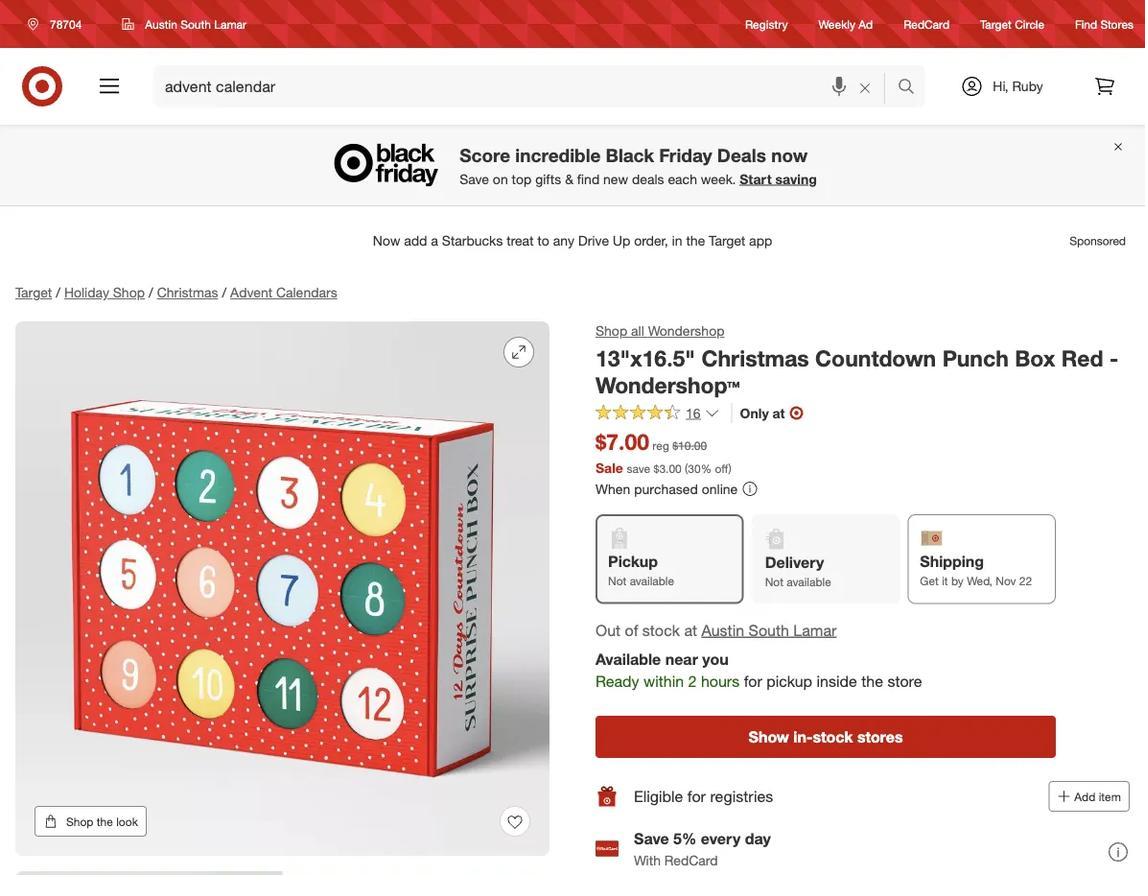 Task type: describe. For each thing, give the bounding box(es) containing it.
online
[[702, 480, 738, 497]]

reg
[[653, 439, 670, 453]]

0 vertical spatial redcard
[[904, 17, 950, 31]]

22
[[1020, 574, 1033, 588]]

every
[[701, 830, 741, 848]]

eligible
[[634, 787, 684, 806]]

stock for in-
[[813, 727, 854, 746]]

target circle link
[[981, 16, 1045, 32]]

What can we help you find? suggestions appear below search field
[[154, 65, 903, 107]]

weekly ad link
[[819, 16, 874, 32]]

for inside available near you ready within 2 hours for pickup inside the store
[[744, 672, 763, 691]]

on
[[493, 170, 508, 187]]

when
[[596, 480, 631, 497]]

now
[[772, 144, 808, 166]]

austin south lamar button
[[110, 7, 259, 41]]

nov
[[996, 574, 1017, 588]]

delivery
[[766, 553, 825, 572]]

shop all wondershop 13"x16.5" christmas countdown punch box red - wondershop™
[[596, 322, 1119, 399]]

target for target / holiday shop / christmas / advent calendars
[[15, 284, 52, 301]]

lamar inside dropdown button
[[214, 17, 247, 31]]

all
[[632, 322, 645, 339]]

available for delivery
[[787, 575, 832, 589]]

purchased
[[635, 480, 699, 497]]

not for delivery
[[766, 575, 784, 589]]

holiday
[[64, 284, 109, 301]]

calendars
[[276, 284, 338, 301]]

1 vertical spatial lamar
[[794, 621, 837, 639]]

austin south lamar
[[145, 17, 247, 31]]

of
[[625, 621, 639, 639]]

it
[[943, 574, 949, 588]]

score
[[460, 144, 511, 166]]

countdown
[[816, 345, 937, 371]]

new
[[604, 170, 629, 187]]

0 vertical spatial shop
[[113, 284, 145, 301]]

1 vertical spatial for
[[688, 787, 706, 806]]

out
[[596, 621, 621, 639]]

find stores link
[[1076, 16, 1134, 32]]

available for pickup
[[630, 574, 675, 588]]

christmas inside shop all wondershop 13"x16.5" christmas countdown punch box red - wondershop™
[[702, 345, 810, 371]]

austin south lamar button
[[702, 619, 837, 641]]

2
[[689, 672, 697, 691]]

when purchased online
[[596, 480, 738, 497]]

show
[[749, 727, 790, 746]]

each
[[668, 170, 698, 187]]

item
[[1100, 789, 1122, 804]]

the inside image gallery "element"
[[97, 814, 113, 829]]

0 vertical spatial christmas
[[157, 284, 218, 301]]

show in-stock stores button
[[596, 716, 1057, 758]]

13&#34;x16.5&#34; christmas countdown punch box red - wondershop&#8482;, 1 of 5 image
[[15, 322, 550, 856]]

gifts
[[536, 170, 562, 187]]

search button
[[890, 65, 936, 111]]

78704 button
[[15, 7, 102, 41]]

get
[[921, 574, 939, 588]]

target / holiday shop / christmas / advent calendars
[[15, 284, 338, 301]]

weekly ad
[[819, 17, 874, 31]]

&
[[565, 170, 574, 187]]

score incredible black friday deals now save on top gifts & find new deals each week. start saving
[[460, 144, 817, 187]]

shop for shop the look
[[66, 814, 94, 829]]

$10.00
[[673, 439, 707, 453]]

stores
[[858, 727, 904, 746]]

holiday shop link
[[64, 284, 145, 301]]

image gallery element
[[15, 322, 550, 875]]

5%
[[674, 830, 697, 848]]

not for pickup
[[608, 574, 627, 588]]

add item
[[1075, 789, 1122, 804]]

wondershop
[[648, 322, 725, 339]]

advertisement region
[[0, 218, 1146, 264]]

black
[[606, 144, 655, 166]]

friday
[[660, 144, 713, 166]]

3.00
[[660, 461, 682, 475]]

0 horizontal spatial at
[[685, 621, 698, 639]]

sale
[[596, 459, 624, 476]]

hi, ruby
[[994, 78, 1044, 95]]

red
[[1062, 345, 1104, 371]]

$7.00
[[596, 429, 650, 455]]

shop the look link
[[35, 806, 147, 837]]

off
[[715, 461, 729, 475]]

available
[[596, 650, 661, 669]]

shop for shop all wondershop 13"x16.5" christmas countdown punch box red - wondershop™
[[596, 322, 628, 339]]

1 horizontal spatial south
[[749, 621, 790, 639]]

incredible
[[516, 144, 601, 166]]

target for target circle
[[981, 17, 1012, 31]]

by
[[952, 574, 964, 588]]

saving
[[776, 170, 817, 187]]

)
[[729, 461, 732, 475]]

$7.00 reg $10.00 sale save $ 3.00 ( 30 % off )
[[596, 429, 732, 476]]

south inside dropdown button
[[181, 17, 211, 31]]

find
[[578, 170, 600, 187]]

add
[[1075, 789, 1096, 804]]



Task type: vqa. For each thing, say whether or not it's contained in the screenshot.
34
no



Task type: locate. For each thing, give the bounding box(es) containing it.
circle
[[1016, 17, 1045, 31]]

save 5% every day with redcard
[[634, 830, 771, 869]]

0 horizontal spatial stock
[[643, 621, 680, 639]]

inside
[[817, 672, 858, 691]]

lamar
[[214, 17, 247, 31], [794, 621, 837, 639]]

shop the look
[[66, 814, 138, 829]]

0 horizontal spatial save
[[460, 170, 489, 187]]

near
[[666, 650, 699, 669]]

christmas up only
[[702, 345, 810, 371]]

not inside pickup not available
[[608, 574, 627, 588]]

2 horizontal spatial /
[[222, 284, 227, 301]]

ready
[[596, 672, 640, 691]]

2 vertical spatial shop
[[66, 814, 94, 829]]

stores
[[1101, 17, 1134, 31]]

show in-stock stores
[[749, 727, 904, 746]]

1 / from the left
[[56, 284, 60, 301]]

1 vertical spatial target
[[15, 284, 52, 301]]

1 vertical spatial austin
[[702, 621, 745, 639]]

1 vertical spatial at
[[685, 621, 698, 639]]

christmas left advent
[[157, 284, 218, 301]]

shop left the all
[[596, 322, 628, 339]]

-
[[1110, 345, 1119, 371]]

redcard right ad
[[904, 17, 950, 31]]

0 vertical spatial at
[[773, 405, 786, 421]]

shop left look at the bottom left
[[66, 814, 94, 829]]

1 horizontal spatial the
[[862, 672, 884, 691]]

0 horizontal spatial /
[[56, 284, 60, 301]]

ruby
[[1013, 78, 1044, 95]]

13"x16.5"
[[596, 345, 696, 371]]

0 horizontal spatial austin
[[145, 17, 177, 31]]

ad
[[859, 17, 874, 31]]

1 horizontal spatial christmas
[[702, 345, 810, 371]]

1 horizontal spatial for
[[744, 672, 763, 691]]

1 vertical spatial shop
[[596, 322, 628, 339]]

advent
[[230, 284, 273, 301]]

registry
[[746, 17, 788, 31]]

0 vertical spatial target
[[981, 17, 1012, 31]]

0 vertical spatial austin
[[145, 17, 177, 31]]

1 horizontal spatial not
[[766, 575, 784, 589]]

south
[[181, 17, 211, 31], [749, 621, 790, 639]]

save up with
[[634, 830, 670, 848]]

not down delivery
[[766, 575, 784, 589]]

available down pickup on the right bottom of page
[[630, 574, 675, 588]]

not inside delivery not available
[[766, 575, 784, 589]]

78704
[[50, 17, 82, 31]]

find
[[1076, 17, 1098, 31]]

$
[[654, 461, 660, 475]]

1 horizontal spatial available
[[787, 575, 832, 589]]

punch
[[943, 345, 1009, 371]]

top
[[512, 170, 532, 187]]

the
[[862, 672, 884, 691], [97, 814, 113, 829]]

0 vertical spatial save
[[460, 170, 489, 187]]

0 vertical spatial lamar
[[214, 17, 247, 31]]

target circle
[[981, 17, 1045, 31]]

1 horizontal spatial shop
[[113, 284, 145, 301]]

hi,
[[994, 78, 1009, 95]]

in-
[[794, 727, 813, 746]]

the inside available near you ready within 2 hours for pickup inside the store
[[862, 672, 884, 691]]

for right the hours
[[744, 672, 763, 691]]

at up near
[[685, 621, 698, 639]]

target link
[[15, 284, 52, 301]]

the left look at the bottom left
[[97, 814, 113, 829]]

1 horizontal spatial /
[[149, 284, 153, 301]]

stock
[[643, 621, 680, 639], [813, 727, 854, 746]]

registry link
[[746, 16, 788, 32]]

0 horizontal spatial south
[[181, 17, 211, 31]]

%
[[701, 461, 712, 475]]

1 vertical spatial save
[[634, 830, 670, 848]]

/ left christmas 'link'
[[149, 284, 153, 301]]

within
[[644, 672, 684, 691]]

stock inside "button"
[[813, 727, 854, 746]]

1 vertical spatial redcard
[[665, 852, 718, 869]]

the left store
[[862, 672, 884, 691]]

save
[[627, 461, 651, 475]]

0 vertical spatial for
[[744, 672, 763, 691]]

box
[[1016, 345, 1056, 371]]

save inside score incredible black friday deals now save on top gifts & find new deals each week. start saving
[[460, 170, 489, 187]]

1 horizontal spatial redcard
[[904, 17, 950, 31]]

stock left stores on the right
[[813, 727, 854, 746]]

1 vertical spatial stock
[[813, 727, 854, 746]]

0 horizontal spatial christmas
[[157, 284, 218, 301]]

1 vertical spatial south
[[749, 621, 790, 639]]

available inside pickup not available
[[630, 574, 675, 588]]

redcard link
[[904, 16, 950, 32]]

1 vertical spatial the
[[97, 814, 113, 829]]

0 vertical spatial stock
[[643, 621, 680, 639]]

16
[[686, 405, 701, 421]]

/ left advent
[[222, 284, 227, 301]]

shipping get it by wed, nov 22
[[921, 552, 1033, 588]]

target left circle
[[981, 17, 1012, 31]]

shop right holiday
[[113, 284, 145, 301]]

stock right of
[[643, 621, 680, 639]]

deals
[[718, 144, 767, 166]]

wed,
[[968, 574, 993, 588]]

16 link
[[596, 404, 720, 426]]

at
[[773, 405, 786, 421], [685, 621, 698, 639]]

redcard inside save 5% every day with redcard
[[665, 852, 718, 869]]

start
[[740, 170, 772, 187]]

austin up 'you' at right bottom
[[702, 621, 745, 639]]

you
[[703, 650, 729, 669]]

0 horizontal spatial for
[[688, 787, 706, 806]]

0 horizontal spatial not
[[608, 574, 627, 588]]

1 vertical spatial christmas
[[702, 345, 810, 371]]

3 / from the left
[[222, 284, 227, 301]]

for right eligible
[[688, 787, 706, 806]]

weekly
[[819, 17, 856, 31]]

shop inside image gallery "element"
[[66, 814, 94, 829]]

delivery not available
[[766, 553, 832, 589]]

available inside delivery not available
[[787, 575, 832, 589]]

target left holiday
[[15, 284, 52, 301]]

0 horizontal spatial available
[[630, 574, 675, 588]]

austin inside dropdown button
[[145, 17, 177, 31]]

0 vertical spatial the
[[862, 672, 884, 691]]

week.
[[701, 170, 736, 187]]

search
[[890, 79, 936, 97]]

2 / from the left
[[149, 284, 153, 301]]

2 horizontal spatial shop
[[596, 322, 628, 339]]

available down delivery
[[787, 575, 832, 589]]

find stores
[[1076, 17, 1134, 31]]

0 horizontal spatial shop
[[66, 814, 94, 829]]

redcard down 5%
[[665, 852, 718, 869]]

christmas link
[[157, 284, 218, 301]]

0 horizontal spatial redcard
[[665, 852, 718, 869]]

austin right 78704
[[145, 17, 177, 31]]

(
[[685, 461, 688, 475]]

eligible for registries
[[634, 787, 774, 806]]

pickup
[[608, 552, 658, 571]]

1 horizontal spatial stock
[[813, 727, 854, 746]]

not down pickup on the right bottom of page
[[608, 574, 627, 588]]

0 horizontal spatial target
[[15, 284, 52, 301]]

pickup not available
[[608, 552, 675, 588]]

0 horizontal spatial lamar
[[214, 17, 247, 31]]

1 horizontal spatial target
[[981, 17, 1012, 31]]

only at
[[741, 405, 786, 421]]

save inside save 5% every day with redcard
[[634, 830, 670, 848]]

1 horizontal spatial save
[[634, 830, 670, 848]]

out of stock at austin south lamar
[[596, 621, 837, 639]]

available near you ready within 2 hours for pickup inside the store
[[596, 650, 923, 691]]

for
[[744, 672, 763, 691], [688, 787, 706, 806]]

save left 'on' on the top left
[[460, 170, 489, 187]]

1 horizontal spatial austin
[[702, 621, 745, 639]]

stock for of
[[643, 621, 680, 639]]

0 horizontal spatial the
[[97, 814, 113, 829]]

shop inside shop all wondershop 13"x16.5" christmas countdown punch box red - wondershop™
[[596, 322, 628, 339]]

at right only
[[773, 405, 786, 421]]

/ right target link
[[56, 284, 60, 301]]

redcard
[[904, 17, 950, 31], [665, 852, 718, 869]]

add item button
[[1049, 781, 1131, 812]]

day
[[745, 830, 771, 848]]

store
[[888, 672, 923, 691]]

shop
[[113, 284, 145, 301], [596, 322, 628, 339], [66, 814, 94, 829]]

0 vertical spatial south
[[181, 17, 211, 31]]

1 horizontal spatial at
[[773, 405, 786, 421]]

look
[[116, 814, 138, 829]]

1 horizontal spatial lamar
[[794, 621, 837, 639]]

wondershop™
[[596, 372, 740, 399]]



